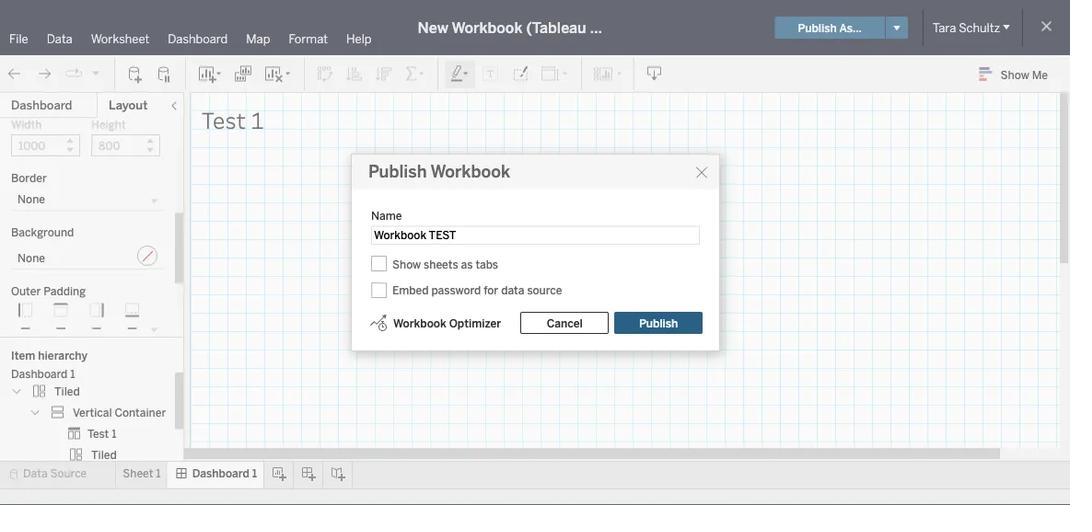 Task type: vqa. For each thing, say whether or not it's contained in the screenshot.
Test
yes



Task type: locate. For each thing, give the bounding box(es) containing it.
name
[[371, 209, 402, 222]]

2 vertical spatial publish
[[639, 317, 678, 330]]

1 vertical spatial workbook
[[431, 162, 510, 182]]

data left the source
[[23, 468, 48, 481]]

0 horizontal spatial test 1
[[88, 427, 117, 441]]

collapse image
[[169, 100, 180, 111]]

1 horizontal spatial publish
[[639, 317, 678, 330]]

1 vertical spatial publish
[[368, 162, 427, 182]]

0 horizontal spatial publish
[[368, 162, 427, 182]]

publish as...
[[798, 21, 862, 34]]

test 1
[[202, 104, 264, 135], [88, 427, 117, 441]]

dashboard
[[168, 31, 228, 46], [11, 98, 72, 113], [11, 368, 68, 381], [192, 468, 249, 481]]

2 horizontal spatial publish
[[798, 21, 837, 34]]

sort ascending image
[[345, 65, 364, 83]]

1 none button from the top
[[11, 189, 164, 212]]

test down "new worksheet" image
[[202, 104, 246, 135]]

none button for background
[[11, 244, 164, 270]]

replay animation image right redo icon
[[64, 65, 83, 83]]

—
[[20, 322, 30, 336], [56, 322, 66, 336], [91, 322, 102, 336], [127, 322, 137, 336]]

test 1 down duplicate image
[[202, 104, 264, 135]]

1 vertical spatial data
[[23, 468, 48, 481]]

test
[[202, 104, 246, 135], [88, 427, 109, 441]]

clear sheet image
[[263, 65, 293, 83]]

show me
[[1001, 68, 1048, 81]]

height
[[91, 118, 126, 132]]

0 horizontal spatial test
[[88, 427, 109, 441]]

1
[[251, 104, 264, 135], [70, 368, 75, 381], [112, 427, 117, 441], [156, 468, 161, 481], [252, 468, 257, 481]]

publish
[[798, 21, 837, 34], [368, 162, 427, 182], [639, 317, 678, 330]]

sheets
[[424, 258, 458, 272]]

none for border
[[18, 193, 45, 207]]

0 vertical spatial show
[[1001, 68, 1030, 81]]

download image
[[646, 65, 664, 83]]

swap rows and columns image
[[316, 65, 334, 83]]

test 1 down vertical
[[88, 427, 117, 441]]

0 vertical spatial test 1
[[202, 104, 264, 135]]

tiled
[[54, 385, 80, 398], [91, 449, 117, 462]]

0 horizontal spatial tiled
[[54, 385, 80, 398]]

1 vertical spatial none
[[18, 252, 45, 265]]

me
[[1032, 68, 1048, 81]]

duplicate image
[[234, 65, 252, 83]]

test inside heading
[[202, 104, 246, 135]]

tara schultz
[[933, 20, 1000, 35]]

show labels image
[[482, 65, 500, 83]]

tiled down item hierarchy dashboard 1
[[54, 385, 80, 398]]

sheet
[[123, 468, 153, 481]]

sort descending image
[[375, 65, 393, 83]]

replay animation image
[[64, 65, 83, 83], [90, 67, 101, 79]]

none button up padding
[[11, 244, 164, 270]]

show left me at the right
[[1001, 68, 1030, 81]]

0 vertical spatial none button
[[11, 189, 164, 212]]

data for data
[[47, 31, 72, 46]]

item hierarchy dashboard 1
[[11, 349, 88, 381]]

1 horizontal spatial test 1
[[202, 104, 264, 135]]

2 — from the left
[[56, 322, 66, 336]]

none button
[[11, 189, 164, 212], [11, 244, 164, 270]]

tiled down vertical
[[91, 449, 117, 462]]

1 vertical spatial none button
[[11, 244, 164, 270]]

layout
[[109, 98, 148, 113]]

data up redo icon
[[47, 31, 72, 46]]

tara
[[933, 20, 957, 35]]

none down the background
[[18, 252, 45, 265]]

0 horizontal spatial replay animation image
[[64, 65, 83, 83]]

sheet 1
[[123, 468, 161, 481]]

1 horizontal spatial replay animation image
[[90, 67, 101, 79]]

workbook inside workbook optimizer button
[[393, 317, 447, 330]]

totals image
[[404, 65, 427, 83]]

show inside button
[[1001, 68, 1030, 81]]

none button up the background
[[11, 189, 164, 212]]

show inside publish workbook dialog
[[392, 258, 421, 272]]

workbook
[[452, 19, 523, 36], [431, 162, 510, 182], [393, 317, 447, 330]]

None text field
[[371, 226, 700, 245]]

none
[[18, 193, 45, 207], [18, 252, 45, 265]]

dashboard up "new worksheet" image
[[168, 31, 228, 46]]

0 vertical spatial data
[[47, 31, 72, 46]]

vertical container
[[73, 406, 166, 419]]

source
[[50, 468, 87, 481]]

dashboard up the width
[[11, 98, 72, 113]]

redo image
[[35, 65, 53, 83]]

2 vertical spatial workbook
[[393, 317, 447, 330]]

schultz
[[959, 20, 1000, 35]]

0 vertical spatial workbook
[[452, 19, 523, 36]]

2 none button from the top
[[11, 244, 164, 270]]

1 vertical spatial show
[[392, 258, 421, 272]]

for
[[484, 284, 499, 297]]

vertical
[[73, 406, 112, 419]]

0 vertical spatial none
[[18, 193, 45, 207]]

width
[[11, 118, 42, 132]]

1 horizontal spatial test
[[202, 104, 246, 135]]

none button for border
[[11, 189, 164, 212]]

(tableau
[[526, 19, 587, 36]]

data
[[47, 31, 72, 46], [23, 468, 48, 481]]

show up embed
[[392, 258, 421, 272]]

embed password for data source
[[392, 284, 562, 297]]

1 horizontal spatial tiled
[[91, 449, 117, 462]]

1 none from the top
[[18, 193, 45, 207]]

test down vertical
[[88, 427, 109, 441]]

new
[[418, 19, 449, 36]]

2 none from the top
[[18, 252, 45, 265]]

0 vertical spatial test
[[202, 104, 246, 135]]

pause auto updates image
[[156, 65, 174, 83]]

dashboard down "item"
[[11, 368, 68, 381]]

as
[[461, 258, 473, 272]]

public)
[[590, 19, 639, 36]]

1 horizontal spatial show
[[1001, 68, 1030, 81]]

show
[[1001, 68, 1030, 81], [392, 258, 421, 272]]

new worksheet image
[[197, 65, 223, 83]]

container
[[115, 406, 166, 419]]

replay animation image left new data source "image"
[[90, 67, 101, 79]]

publish workbook
[[368, 162, 510, 182]]

0 vertical spatial publish
[[798, 21, 837, 34]]

0 horizontal spatial show
[[392, 258, 421, 272]]

none down border
[[18, 193, 45, 207]]

publish workbook dialog
[[351, 154, 721, 352]]



Task type: describe. For each thing, give the bounding box(es) containing it.
as...
[[840, 21, 862, 34]]

map
[[246, 31, 270, 46]]

Width text field
[[11, 135, 80, 157]]

Height text field
[[91, 135, 160, 157]]

hierarchy
[[38, 349, 88, 362]]

1 inside heading
[[251, 104, 264, 135]]

worksheet
[[91, 31, 149, 46]]

data
[[501, 284, 525, 297]]

1 inside item hierarchy dashboard 1
[[70, 368, 75, 381]]

publish for workbook
[[368, 162, 427, 182]]

publish for as...
[[798, 21, 837, 34]]

fit image
[[541, 65, 570, 83]]

show/hide cards image
[[593, 65, 623, 83]]

workbook for publish
[[431, 162, 510, 182]]

1 vertical spatial tiled
[[91, 449, 117, 462]]

undo image
[[6, 65, 24, 83]]

show sheets as tabs
[[392, 258, 498, 272]]

new workbook (tableau public)
[[418, 19, 639, 36]]

dashboard 1
[[192, 468, 257, 481]]

dashboard right the sheet 1
[[192, 468, 249, 481]]

format workbook image
[[511, 65, 530, 83]]

publish button
[[615, 312, 703, 334]]

file
[[9, 31, 28, 46]]

data for data source
[[23, 468, 48, 481]]

help
[[346, 31, 372, 46]]

none for background
[[18, 252, 45, 265]]

1 vertical spatial test 1
[[88, 427, 117, 441]]

cancel button
[[521, 312, 609, 334]]

cancel
[[547, 317, 583, 330]]

test 1 inside heading
[[202, 104, 264, 135]]

new data source image
[[126, 65, 145, 83]]

data source
[[23, 468, 87, 481]]

tabs
[[476, 258, 498, 272]]

1 vertical spatial test
[[88, 427, 109, 441]]

optimizer
[[449, 317, 501, 330]]

workbook optimizer
[[393, 317, 501, 330]]

workbook for new
[[452, 19, 523, 36]]

show me button
[[972, 60, 1065, 88]]

item
[[11, 349, 35, 362]]

embed
[[392, 284, 429, 297]]

outer padding
[[11, 285, 86, 298]]

3 — from the left
[[91, 322, 102, 336]]

background
[[11, 227, 74, 240]]

show for show me
[[1001, 68, 1030, 81]]

source
[[527, 284, 562, 297]]

show for show sheets as tabs
[[392, 258, 421, 272]]

none text field inside publish workbook dialog
[[371, 226, 700, 245]]

publish as... button
[[775, 17, 885, 39]]

test 1 heading
[[202, 104, 1070, 135]]

format
[[289, 31, 328, 46]]

0 vertical spatial tiled
[[54, 385, 80, 398]]

4 — from the left
[[127, 322, 137, 336]]

password
[[432, 284, 481, 297]]

border
[[11, 172, 47, 185]]

1 — from the left
[[20, 322, 30, 336]]

padding
[[43, 285, 86, 298]]

workbook optimizer button
[[368, 312, 502, 334]]

highlight image
[[450, 65, 471, 83]]

dashboard inside item hierarchy dashboard 1
[[11, 368, 68, 381]]

outer
[[11, 285, 41, 298]]



